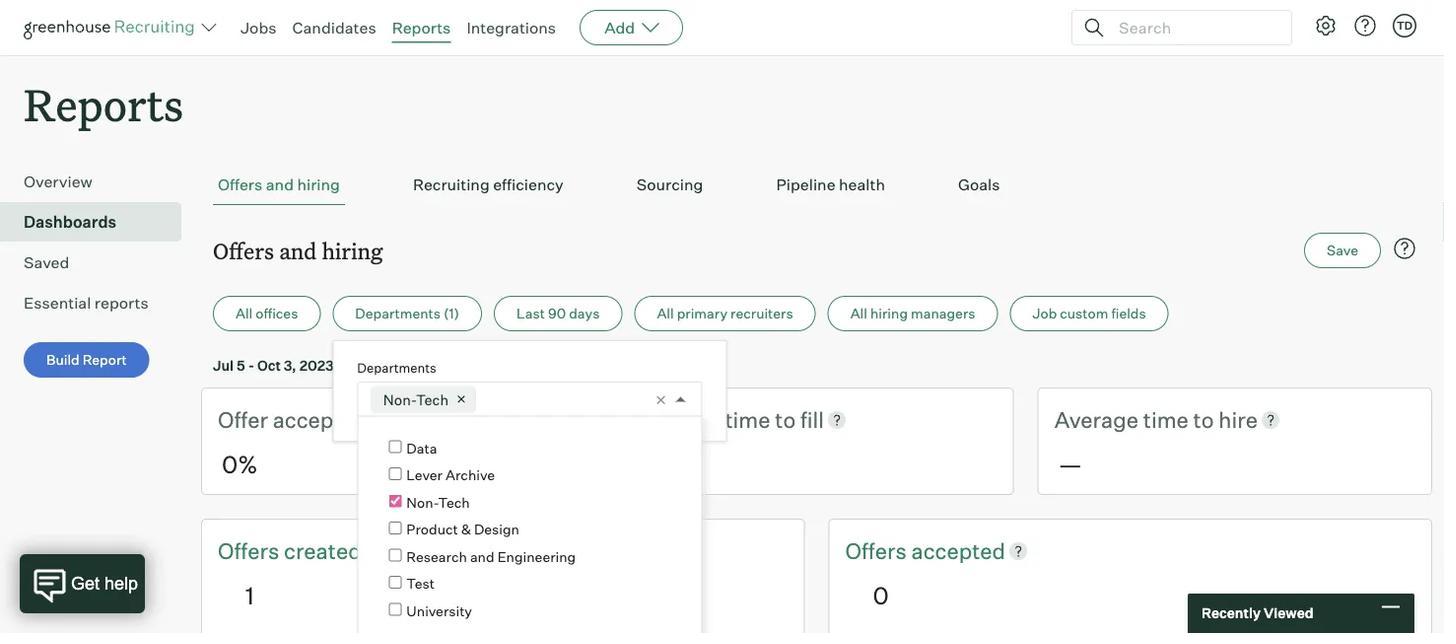 Task type: describe. For each thing, give the bounding box(es) containing it.
90
[[548, 305, 566, 322]]

offer acceptance
[[218, 406, 395, 433]]

jobs link
[[241, 18, 277, 37]]

last 90 days
[[517, 305, 600, 322]]

jul 5 - oct 3, 2023 compared to apr 6 - jul 4, 2023
[[213, 357, 545, 374]]

sourcing
[[637, 175, 704, 194]]

build report button
[[24, 342, 150, 378]]

offer
[[218, 406, 268, 433]]

pipeline
[[777, 175, 836, 194]]

research
[[407, 548, 467, 565]]

1 vertical spatial non-
[[407, 494, 438, 511]]

viewed
[[1264, 605, 1314, 622]]

fields
[[1112, 305, 1147, 322]]

accepted link
[[912, 535, 1006, 566]]

recruiting efficiency
[[413, 175, 564, 194]]

1
[[246, 580, 254, 610]]

offers and hiring inside button
[[218, 175, 340, 194]]

2 - from the left
[[461, 357, 468, 374]]

Data checkbox
[[389, 440, 402, 453]]

goals
[[959, 175, 1000, 194]]

Search text field
[[1114, 13, 1274, 42]]

to for hire
[[1194, 406, 1215, 433]]

2 vertical spatial hiring
[[871, 305, 908, 322]]

recently
[[1202, 605, 1261, 622]]

job custom fields button
[[1010, 296, 1169, 332]]

managers
[[911, 305, 976, 322]]

dashboards
[[24, 212, 116, 232]]

1 2023 from the left
[[299, 357, 334, 374]]

offers inside offers and hiring button
[[218, 175, 263, 194]]

overview link
[[24, 170, 174, 193]]

greenhouse recruiting image
[[24, 16, 201, 39]]

research and engineering
[[407, 548, 576, 565]]

0 vertical spatial hiring
[[297, 175, 340, 194]]

all primary recruiters
[[657, 305, 794, 322]]

1 - from the left
[[248, 357, 254, 374]]

test
[[407, 575, 435, 592]]

1 vertical spatial reports
[[24, 75, 184, 133]]

sourcing button
[[632, 165, 708, 205]]

1 vertical spatial non-tech
[[407, 494, 470, 511]]

2 2023 from the left
[[511, 357, 545, 374]]

fill
[[801, 406, 824, 433]]

average for fill
[[636, 406, 721, 433]]

custom
[[1060, 305, 1109, 322]]

last 90 days button
[[494, 296, 623, 332]]

add
[[605, 18, 635, 37]]

job
[[1033, 305, 1057, 322]]

product
[[407, 521, 458, 538]]

tab list containing offers and hiring
[[213, 165, 1421, 205]]

average time to for hire
[[1055, 406, 1219, 433]]

university
[[407, 602, 472, 619]]

created
[[284, 537, 362, 564]]

offers created
[[218, 537, 362, 564]]

saved
[[24, 253, 69, 272]]

(1)
[[444, 305, 460, 322]]

oct
[[257, 357, 281, 374]]

5
[[237, 357, 245, 374]]

integrations link
[[467, 18, 556, 37]]

all for all offices
[[236, 305, 253, 322]]

acceptance
[[273, 406, 390, 433]]

0 vertical spatial tech
[[416, 391, 449, 408]]

jobs
[[241, 18, 277, 37]]

all offices
[[236, 305, 298, 322]]

goals button
[[954, 165, 1005, 205]]

and inside button
[[266, 175, 294, 194]]

all for all primary recruiters
[[657, 305, 674, 322]]

recruiting
[[413, 175, 490, 194]]

td
[[1397, 19, 1413, 32]]

faq image
[[1393, 237, 1417, 261]]

departments for departments
[[357, 360, 437, 375]]

1 horizontal spatial reports
[[392, 18, 451, 37]]

offers link for 1
[[218, 535, 284, 566]]

Research and Engineering checkbox
[[389, 549, 402, 562]]

save
[[1328, 242, 1359, 259]]

health
[[839, 175, 886, 194]]

overview
[[24, 172, 93, 192]]

0%
[[222, 449, 258, 479]]

average for hire
[[1055, 406, 1139, 433]]

design
[[474, 521, 520, 538]]



Task type: vqa. For each thing, say whether or not it's contained in the screenshot.
Dashboards link
yes



Task type: locate. For each thing, give the bounding box(es) containing it.
0 vertical spatial offers and hiring
[[218, 175, 340, 194]]

pipeline health button
[[772, 165, 891, 205]]

Product & Design checkbox
[[389, 522, 402, 534]]

1 horizontal spatial to
[[775, 406, 796, 433]]

1 vertical spatial departments
[[357, 360, 437, 375]]

departments for departments (1)
[[355, 305, 441, 322]]

time left the hire at the bottom right
[[1144, 406, 1189, 433]]

departments
[[355, 305, 441, 322], [357, 360, 437, 375]]

offices
[[256, 305, 298, 322]]

departments (1)
[[355, 305, 460, 322]]

3,
[[284, 357, 297, 374]]

0 horizontal spatial time
[[725, 406, 771, 433]]

reports link
[[392, 18, 451, 37]]

primary
[[677, 305, 728, 322]]

reports right candidates link
[[392, 18, 451, 37]]

jul left 4, at left bottom
[[470, 357, 491, 374]]

to
[[406, 357, 419, 374], [775, 406, 796, 433], [1194, 406, 1215, 433]]

departments (1) button
[[333, 296, 482, 332]]

0 horizontal spatial average time to
[[636, 406, 801, 433]]

last
[[517, 305, 545, 322]]

reports down greenhouse recruiting image
[[24, 75, 184, 133]]

all inside all hiring managers button
[[851, 305, 868, 322]]

departments down departments (1) button
[[357, 360, 437, 375]]

1 time from the left
[[725, 406, 771, 433]]

0 vertical spatial reports
[[392, 18, 451, 37]]

all inside all primary recruiters button
[[657, 305, 674, 322]]

non-tech up product
[[407, 494, 470, 511]]

2023 right 3,
[[299, 357, 334, 374]]

recruiters
[[731, 305, 794, 322]]

6
[[450, 357, 458, 374]]

td button
[[1393, 14, 1417, 37]]

to for fill
[[775, 406, 796, 433]]

to left apr
[[406, 357, 419, 374]]

1 vertical spatial and
[[279, 236, 317, 265]]

1 all from the left
[[236, 305, 253, 322]]

job custom fields
[[1033, 305, 1147, 322]]

1 horizontal spatial all
[[657, 305, 674, 322]]

0
[[873, 580, 889, 610]]

2 vertical spatial and
[[470, 548, 495, 565]]

1 horizontal spatial average time to
[[1055, 406, 1219, 433]]

- right 5
[[248, 357, 254, 374]]

engineering
[[498, 548, 576, 565]]

all hiring managers
[[851, 305, 976, 322]]

tech
[[416, 391, 449, 408], [438, 494, 470, 511]]

1 horizontal spatial 2023
[[511, 357, 545, 374]]

average
[[636, 406, 721, 433], [1055, 406, 1139, 433]]

Test checkbox
[[389, 576, 402, 589]]

accepted
[[912, 537, 1006, 564]]

2 horizontal spatial to
[[1194, 406, 1215, 433]]

4,
[[494, 357, 508, 374]]

Non-Tech checkbox
[[389, 495, 402, 507]]

report
[[83, 351, 127, 369]]

saved link
[[24, 251, 174, 274]]

compared
[[337, 357, 403, 374]]

build
[[46, 351, 80, 369]]

candidates link
[[292, 18, 376, 37]]

0 horizontal spatial -
[[248, 357, 254, 374]]

1 offers link from the left
[[218, 535, 284, 566]]

integrations
[[467, 18, 556, 37]]

0 horizontal spatial average
[[636, 406, 721, 433]]

1 vertical spatial hiring
[[322, 236, 383, 265]]

add button
[[580, 10, 684, 45]]

all left primary
[[657, 305, 674, 322]]

and
[[266, 175, 294, 194], [279, 236, 317, 265], [470, 548, 495, 565]]

departments left (1)
[[355, 305, 441, 322]]

hiring
[[297, 175, 340, 194], [322, 236, 383, 265], [871, 305, 908, 322]]

0 vertical spatial departments
[[355, 305, 441, 322]]

1 average time to from the left
[[636, 406, 801, 433]]

1 horizontal spatial -
[[461, 357, 468, 374]]

reports
[[392, 18, 451, 37], [24, 75, 184, 133]]

to left fill on the bottom right of page
[[775, 406, 796, 433]]

essential reports
[[24, 293, 149, 313]]

product & design
[[407, 521, 520, 538]]

0 horizontal spatial jul
[[213, 357, 234, 374]]

all for all hiring managers
[[851, 305, 868, 322]]

1 horizontal spatial jul
[[470, 357, 491, 374]]

2 jul from the left
[[470, 357, 491, 374]]

tech down lever archive
[[438, 494, 470, 511]]

departments inside button
[[355, 305, 441, 322]]

pipeline health
[[777, 175, 886, 194]]

0 horizontal spatial reports
[[24, 75, 184, 133]]

rate
[[395, 406, 436, 433]]

days
[[569, 305, 600, 322]]

all left managers
[[851, 305, 868, 322]]

&
[[461, 521, 471, 538]]

tech down apr
[[416, 391, 449, 408]]

2023
[[299, 357, 334, 374], [511, 357, 545, 374]]

2 average time to from the left
[[1055, 406, 1219, 433]]

recruiting efficiency button
[[408, 165, 569, 205]]

0 horizontal spatial offers link
[[218, 535, 284, 566]]

all
[[236, 305, 253, 322], [657, 305, 674, 322], [851, 305, 868, 322]]

all left the offices
[[236, 305, 253, 322]]

to left the hire at the bottom right
[[1194, 406, 1215, 433]]

all hiring managers button
[[828, 296, 999, 332]]

candidates
[[292, 18, 376, 37]]

save button
[[1305, 233, 1382, 268]]

2 horizontal spatial all
[[851, 305, 868, 322]]

all primary recruiters button
[[635, 296, 816, 332]]

2 average from the left
[[1055, 406, 1139, 433]]

2 offers link from the left
[[846, 535, 912, 566]]

offers link up 1
[[218, 535, 284, 566]]

—
[[1059, 449, 1083, 479]]

3 all from the left
[[851, 305, 868, 322]]

2023 right 4, at left bottom
[[511, 357, 545, 374]]

1 horizontal spatial time
[[1144, 406, 1189, 433]]

offers link for 0
[[846, 535, 912, 566]]

0 vertical spatial non-tech
[[383, 391, 449, 408]]

apr
[[422, 357, 447, 374]]

average time to
[[636, 406, 801, 433], [1055, 406, 1219, 433]]

2 time from the left
[[1144, 406, 1189, 433]]

time for fill
[[725, 406, 771, 433]]

non-tech down apr
[[383, 391, 449, 408]]

0 vertical spatial and
[[266, 175, 294, 194]]

configure image
[[1315, 14, 1338, 37]]

created link
[[284, 535, 362, 566]]

offers link up 0
[[846, 535, 912, 566]]

non- down lever
[[407, 494, 438, 511]]

time left fill on the bottom right of page
[[725, 406, 771, 433]]

time for hire
[[1144, 406, 1189, 433]]

0 horizontal spatial 2023
[[299, 357, 334, 374]]

all offices button
[[213, 296, 321, 332]]

essential reports link
[[24, 291, 174, 315]]

- right 6
[[461, 357, 468, 374]]

average time to for fill
[[636, 406, 801, 433]]

hire
[[1219, 406, 1258, 433]]

non-
[[383, 391, 416, 408], [407, 494, 438, 511]]

archive
[[446, 466, 495, 484]]

1 average from the left
[[636, 406, 721, 433]]

2 all from the left
[[657, 305, 674, 322]]

jul left 5
[[213, 357, 234, 374]]

all inside all offices button
[[236, 305, 253, 322]]

td button
[[1390, 10, 1421, 41]]

essential
[[24, 293, 91, 313]]

0 horizontal spatial all
[[236, 305, 253, 322]]

jul
[[213, 357, 234, 374], [470, 357, 491, 374]]

build report
[[46, 351, 127, 369]]

dashboards link
[[24, 210, 174, 234]]

tab list
[[213, 165, 1421, 205]]

offers and hiring button
[[213, 165, 345, 205]]

1 vertical spatial tech
[[438, 494, 470, 511]]

0 horizontal spatial to
[[406, 357, 419, 374]]

1 horizontal spatial offers link
[[846, 535, 912, 566]]

non-tech
[[383, 391, 449, 408], [407, 494, 470, 511]]

lever
[[407, 466, 443, 484]]

reports
[[94, 293, 149, 313]]

time
[[725, 406, 771, 433], [1144, 406, 1189, 433]]

efficiency
[[493, 175, 564, 194]]

offers link
[[218, 535, 284, 566], [846, 535, 912, 566]]

0 vertical spatial non-
[[383, 391, 416, 408]]

University checkbox
[[389, 603, 402, 616]]

recently viewed
[[1202, 605, 1314, 622]]

1 horizontal spatial average
[[1055, 406, 1139, 433]]

lever archive
[[407, 466, 495, 484]]

1 jul from the left
[[213, 357, 234, 374]]

Lever Archive checkbox
[[389, 467, 402, 480]]

non- down jul 5 - oct 3, 2023 compared to apr 6 - jul 4, 2023
[[383, 391, 416, 408]]

1 vertical spatial offers and hiring
[[213, 236, 383, 265]]



